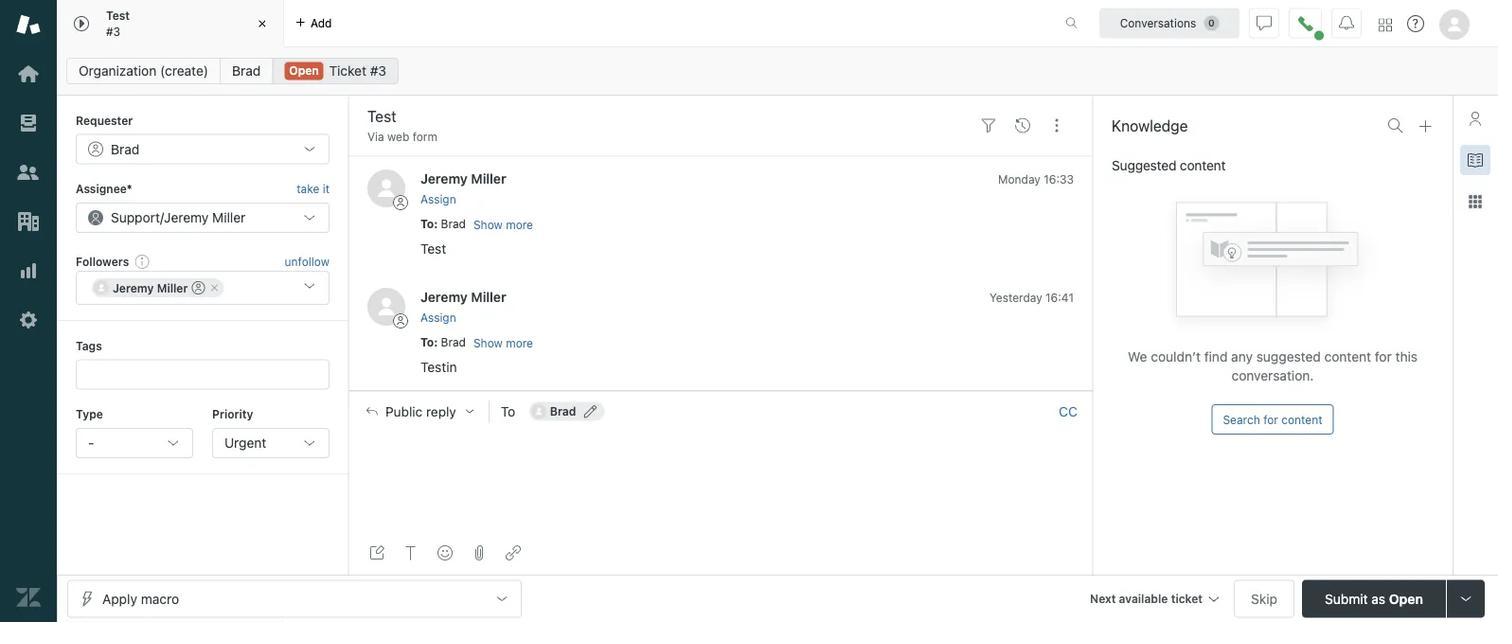 Task type: describe. For each thing, give the bounding box(es) containing it.
: for test
[[434, 217, 438, 230]]

add
[[311, 17, 332, 30]]

insert emojis image
[[438, 546, 453, 561]]

add attachment image
[[472, 546, 487, 561]]

tab containing test
[[57, 0, 284, 47]]

submit
[[1325, 591, 1368, 607]]

16:33
[[1044, 172, 1074, 186]]

ticket actions image
[[1050, 118, 1065, 133]]

Monday 16:33 text field
[[998, 172, 1074, 186]]

unfollow button
[[285, 253, 330, 270]]

info on adding followers image
[[135, 254, 150, 269]]

organization
[[79, 63, 157, 79]]

displays possible ticket submission types image
[[1459, 592, 1474, 607]]

it
[[323, 182, 330, 196]]

tags
[[76, 339, 102, 353]]

take
[[297, 182, 320, 196]]

main element
[[0, 0, 57, 622]]

customer context image
[[1468, 111, 1483, 126]]

get started image
[[16, 62, 41, 86]]

unfollow
[[285, 255, 330, 268]]

zendesk image
[[16, 585, 41, 610]]

macro
[[141, 591, 179, 607]]

requester element
[[76, 134, 330, 164]]

secondary element
[[57, 52, 1499, 90]]

hide composer image
[[713, 383, 728, 398]]

yesterday 16:41
[[990, 291, 1074, 304]]

monday
[[998, 172, 1041, 186]]

yesterday
[[990, 291, 1043, 304]]

millerjeremy500@gmail.com image
[[94, 281, 109, 296]]

support / jeremy miller
[[111, 210, 246, 225]]

assignee*
[[76, 182, 132, 196]]

0 vertical spatial content
[[1180, 158, 1226, 173]]

ticket
[[1171, 593, 1203, 606]]

search for content
[[1223, 413, 1323, 426]]

assignee* element
[[76, 203, 330, 233]]

organizations image
[[16, 209, 41, 234]]

more for test
[[506, 217, 533, 231]]

show for test
[[474, 217, 503, 231]]

conversationlabel log
[[349, 154, 1093, 391]]

remove image
[[209, 282, 220, 294]]

close image
[[253, 14, 272, 33]]

any
[[1232, 349, 1253, 365]]

jeremy miller link for testin
[[421, 289, 507, 305]]

conversation.
[[1232, 368, 1314, 384]]

next available ticket button
[[1082, 580, 1227, 621]]

monday 16:33
[[998, 172, 1074, 186]]

knowledge
[[1112, 117, 1188, 135]]

next
[[1090, 593, 1116, 606]]

klobrad84@gmail.com image
[[531, 404, 546, 419]]

conversations
[[1120, 17, 1197, 30]]

reply
[[426, 403, 456, 419]]

content inside the we couldn't find any suggested content for this conversation.
[[1325, 349, 1372, 365]]

add link (cmd k) image
[[506, 546, 521, 561]]

conversations button
[[1100, 8, 1240, 38]]

jeremy inside "assignee*" element
[[164, 210, 209, 225]]

suggested
[[1257, 349, 1321, 365]]

organization (create) button
[[66, 58, 221, 84]]

jeremy miller
[[113, 282, 188, 295]]

more for testin
[[506, 336, 533, 349]]

public reply button
[[350, 391, 489, 431]]

reporting image
[[16, 259, 41, 283]]

jeremy miller assign for test
[[421, 170, 507, 205]]

jeremy miller option
[[92, 279, 224, 298]]

content inside the search for content button
[[1282, 413, 1323, 426]]

zendesk support image
[[16, 12, 41, 37]]

ticket #3
[[329, 63, 387, 79]]

brad inside secondary element
[[232, 63, 261, 79]]

avatar image for testin
[[368, 288, 405, 325]]

we couldn't find any suggested content for this conversation.
[[1128, 349, 1418, 384]]

zendesk products image
[[1379, 18, 1392, 32]]

search
[[1223, 413, 1261, 426]]

we
[[1128, 349, 1148, 365]]

type
[[76, 408, 103, 421]]

couldn't
[[1151, 349, 1201, 365]]



Task type: vqa. For each thing, say whether or not it's contained in the screenshot.
16:33
yes



Task type: locate. For each thing, give the bounding box(es) containing it.
2 jeremy miller link from the top
[[421, 289, 507, 305]]

1 horizontal spatial open
[[1390, 591, 1424, 607]]

search for content button
[[1212, 404, 1334, 435]]

brad
[[232, 63, 261, 79], [111, 141, 139, 157], [441, 217, 466, 230], [441, 335, 466, 348], [550, 405, 576, 418]]

this
[[1396, 349, 1418, 365]]

assign button
[[421, 190, 456, 207], [421, 309, 456, 326]]

to up testin
[[421, 335, 434, 348]]

0 vertical spatial for
[[1375, 349, 1392, 365]]

jeremy
[[421, 170, 468, 186], [164, 210, 209, 225], [113, 282, 154, 295], [421, 289, 468, 305]]

1 horizontal spatial test
[[421, 241, 446, 256]]

show
[[474, 217, 503, 231], [474, 336, 503, 349]]

assign for testin
[[421, 311, 456, 324]]

jeremy miller assign up testin
[[421, 289, 507, 324]]

public
[[386, 403, 423, 419]]

1 vertical spatial #3
[[370, 63, 387, 79]]

0 vertical spatial assign
[[421, 192, 456, 205]]

open inside secondary element
[[289, 64, 319, 77]]

open
[[289, 64, 319, 77], [1390, 591, 1424, 607]]

apps image
[[1468, 194, 1483, 209]]

followers element
[[76, 271, 330, 305]]

2 to : brad show more from the top
[[421, 335, 533, 349]]

suggested
[[1112, 158, 1177, 173]]

2 more from the top
[[506, 336, 533, 349]]

miller inside "assignee*" element
[[212, 210, 246, 225]]

show more button for testin
[[474, 334, 533, 351]]

0 vertical spatial avatar image
[[368, 169, 405, 207]]

Yesterday 16:41 text field
[[990, 291, 1074, 304]]

#3 inside secondary element
[[370, 63, 387, 79]]

to : brad show more for testin
[[421, 335, 533, 349]]

cc button
[[1059, 403, 1078, 420]]

1 more from the top
[[506, 217, 533, 231]]

: up testin
[[434, 335, 438, 348]]

assign button for test
[[421, 190, 456, 207]]

jeremy down form
[[421, 170, 468, 186]]

miller
[[471, 170, 507, 186], [212, 210, 246, 225], [157, 282, 188, 295], [471, 289, 507, 305]]

events image
[[1015, 118, 1031, 133]]

suggested content
[[1112, 158, 1226, 173]]

avatar image for test
[[368, 169, 405, 207]]

form
[[413, 130, 438, 144]]

#3 for ticket #3
[[370, 63, 387, 79]]

web
[[387, 130, 410, 144]]

to : brad show more
[[421, 217, 533, 231], [421, 335, 533, 349]]

apply
[[102, 591, 137, 607]]

ticket
[[329, 63, 367, 79]]

take it
[[297, 182, 330, 196]]

filter image
[[981, 118, 997, 133]]

take it button
[[297, 179, 330, 199]]

1 assign button from the top
[[421, 190, 456, 207]]

content down conversation.
[[1282, 413, 1323, 426]]

customers image
[[16, 160, 41, 185]]

0 vertical spatial jeremy miller assign
[[421, 170, 507, 205]]

0 horizontal spatial for
[[1264, 413, 1279, 426]]

#3 inside 'test #3'
[[106, 25, 120, 38]]

1 vertical spatial more
[[506, 336, 533, 349]]

assign button for testin
[[421, 309, 456, 326]]

1 vertical spatial assign button
[[421, 309, 456, 326]]

assign down form
[[421, 192, 456, 205]]

public reply
[[386, 403, 456, 419]]

1 vertical spatial open
[[1390, 591, 1424, 607]]

jeremy inside option
[[113, 282, 154, 295]]

for right search
[[1264, 413, 1279, 426]]

to down form
[[421, 217, 434, 230]]

find
[[1205, 349, 1228, 365]]

jeremy miller link down form
[[421, 170, 507, 186]]

content left this
[[1325, 349, 1372, 365]]

0 vertical spatial show more button
[[474, 216, 533, 233]]

jeremy right support
[[164, 210, 209, 225]]

0 vertical spatial to
[[421, 217, 434, 230]]

content right suggested
[[1180, 158, 1226, 173]]

2 : from the top
[[434, 335, 438, 348]]

1 show more button from the top
[[474, 216, 533, 233]]

jeremy miller link up testin
[[421, 289, 507, 305]]

views image
[[16, 111, 41, 135]]

2 assign from the top
[[421, 311, 456, 324]]

via
[[368, 130, 384, 144]]

0 vertical spatial show
[[474, 217, 503, 231]]

to left klobrad84@gmail.com icon
[[501, 403, 516, 419]]

get help image
[[1408, 15, 1425, 32]]

for
[[1375, 349, 1392, 365], [1264, 413, 1279, 426]]

test #3
[[106, 9, 130, 38]]

assign button up testin
[[421, 309, 456, 326]]

to for test
[[421, 217, 434, 230]]

knowledge image
[[1468, 153, 1483, 168]]

to
[[421, 217, 434, 230], [421, 335, 434, 348], [501, 403, 516, 419]]

create or request article image
[[1419, 118, 1434, 134]]

0 vertical spatial #3
[[106, 25, 120, 38]]

jeremy miller assign
[[421, 170, 507, 205], [421, 289, 507, 324]]

1 vertical spatial for
[[1264, 413, 1279, 426]]

1 vertical spatial avatar image
[[368, 288, 405, 325]]

1 vertical spatial :
[[434, 335, 438, 348]]

1 horizontal spatial #3
[[370, 63, 387, 79]]

via web form
[[368, 130, 438, 144]]

for inside the search for content button
[[1264, 413, 1279, 426]]

1 vertical spatial to
[[421, 335, 434, 348]]

2 show from the top
[[474, 336, 503, 349]]

as
[[1372, 591, 1386, 607]]

add button
[[284, 0, 343, 46]]

admin image
[[16, 308, 41, 332]]

brad link
[[220, 58, 273, 84]]

1 horizontal spatial content
[[1282, 413, 1323, 426]]

1 show from the top
[[474, 217, 503, 231]]

brad inside requester 'element'
[[111, 141, 139, 157]]

testin
[[421, 359, 457, 375]]

1 : from the top
[[434, 217, 438, 230]]

notifications image
[[1339, 16, 1355, 31]]

0 vertical spatial open
[[289, 64, 319, 77]]

avatar image
[[368, 169, 405, 207], [368, 288, 405, 325]]

jeremy miller assign for testin
[[421, 289, 507, 324]]

jeremy miller link for test
[[421, 170, 507, 186]]

user is an agent image
[[192, 282, 205, 295]]

support
[[111, 210, 160, 225]]

to : brad show more for test
[[421, 217, 533, 231]]

available
[[1119, 593, 1168, 606]]

2 jeremy miller assign from the top
[[421, 289, 507, 324]]

open right as
[[1390, 591, 1424, 607]]

1 vertical spatial show more button
[[474, 334, 533, 351]]

tabs tab list
[[57, 0, 1046, 47]]

-
[[88, 435, 94, 451]]

1 vertical spatial jeremy miller link
[[421, 289, 507, 305]]

submit as open
[[1325, 591, 1424, 607]]

1 avatar image from the top
[[368, 169, 405, 207]]

0 vertical spatial more
[[506, 217, 533, 231]]

for inside the we couldn't find any suggested content for this conversation.
[[1375, 349, 1392, 365]]

tab
[[57, 0, 284, 47]]

next available ticket
[[1090, 593, 1203, 606]]

#3 for test #3
[[106, 25, 120, 38]]

2 avatar image from the top
[[368, 288, 405, 325]]

0 vertical spatial to : brad show more
[[421, 217, 533, 231]]

draft mode image
[[369, 546, 385, 561]]

:
[[434, 217, 438, 230], [434, 335, 438, 348]]

requester
[[76, 114, 133, 127]]

#3
[[106, 25, 120, 38], [370, 63, 387, 79]]

open left ticket
[[289, 64, 319, 77]]

button displays agent's chat status as invisible. image
[[1257, 16, 1272, 31]]

assign for test
[[421, 192, 456, 205]]

/
[[160, 210, 164, 225]]

assign up testin
[[421, 311, 456, 324]]

more
[[506, 217, 533, 231], [506, 336, 533, 349]]

edit user image
[[584, 405, 597, 418]]

1 assign from the top
[[421, 192, 456, 205]]

Subject field
[[364, 105, 968, 128]]

1 jeremy miller assign from the top
[[421, 170, 507, 205]]

- button
[[76, 428, 193, 458]]

16:41
[[1046, 291, 1074, 304]]

0 vertical spatial test
[[106, 9, 130, 22]]

1 horizontal spatial for
[[1375, 349, 1392, 365]]

0 horizontal spatial #3
[[106, 25, 120, 38]]

0 vertical spatial :
[[434, 217, 438, 230]]

miller inside jeremy miller option
[[157, 282, 188, 295]]

show for testin
[[474, 336, 503, 349]]

0 horizontal spatial open
[[289, 64, 319, 77]]

1 vertical spatial content
[[1325, 349, 1372, 365]]

jeremy miller link
[[421, 170, 507, 186], [421, 289, 507, 305]]

2 show more button from the top
[[474, 334, 533, 351]]

1 vertical spatial jeremy miller assign
[[421, 289, 507, 324]]

0 horizontal spatial content
[[1180, 158, 1226, 173]]

show more button for test
[[474, 216, 533, 233]]

0 horizontal spatial test
[[106, 9, 130, 22]]

1 jeremy miller link from the top
[[421, 170, 507, 186]]

1 vertical spatial show
[[474, 336, 503, 349]]

0 vertical spatial assign button
[[421, 190, 456, 207]]

: for testin
[[434, 335, 438, 348]]

#3 up the organization
[[106, 25, 120, 38]]

jeremy miller assign down form
[[421, 170, 507, 205]]

to for testin
[[421, 335, 434, 348]]

#3 right ticket
[[370, 63, 387, 79]]

(create)
[[160, 63, 208, 79]]

content
[[1180, 158, 1226, 173], [1325, 349, 1372, 365], [1282, 413, 1323, 426]]

test for test #3
[[106, 9, 130, 22]]

apply macro
[[102, 591, 179, 607]]

urgent
[[224, 435, 266, 451]]

1 to : brad show more from the top
[[421, 217, 533, 231]]

1 vertical spatial assign
[[421, 311, 456, 324]]

cc
[[1059, 403, 1078, 419]]

priority
[[212, 408, 253, 421]]

2 horizontal spatial content
[[1325, 349, 1372, 365]]

2 vertical spatial content
[[1282, 413, 1323, 426]]

show more button
[[474, 216, 533, 233], [474, 334, 533, 351]]

format text image
[[404, 546, 419, 561]]

0 vertical spatial jeremy miller link
[[421, 170, 507, 186]]

2 vertical spatial to
[[501, 403, 516, 419]]

jeremy up testin
[[421, 289, 468, 305]]

search image
[[1389, 118, 1404, 134]]

skip
[[1251, 591, 1278, 607]]

for left this
[[1375, 349, 1392, 365]]

skip button
[[1234, 580, 1295, 618]]

test inside "tabs" tab list
[[106, 9, 130, 22]]

test for test
[[421, 241, 446, 256]]

2 assign button from the top
[[421, 309, 456, 326]]

test
[[106, 9, 130, 22], [421, 241, 446, 256]]

: down form
[[434, 217, 438, 230]]

organization (create)
[[79, 63, 208, 79]]

assign
[[421, 192, 456, 205], [421, 311, 456, 324]]

jeremy down info on adding followers icon
[[113, 282, 154, 295]]

test inside the conversationlabel log
[[421, 241, 446, 256]]

1 vertical spatial test
[[421, 241, 446, 256]]

followers
[[76, 255, 129, 268]]

1 vertical spatial to : brad show more
[[421, 335, 533, 349]]

urgent button
[[212, 428, 330, 458]]

assign button down form
[[421, 190, 456, 207]]



